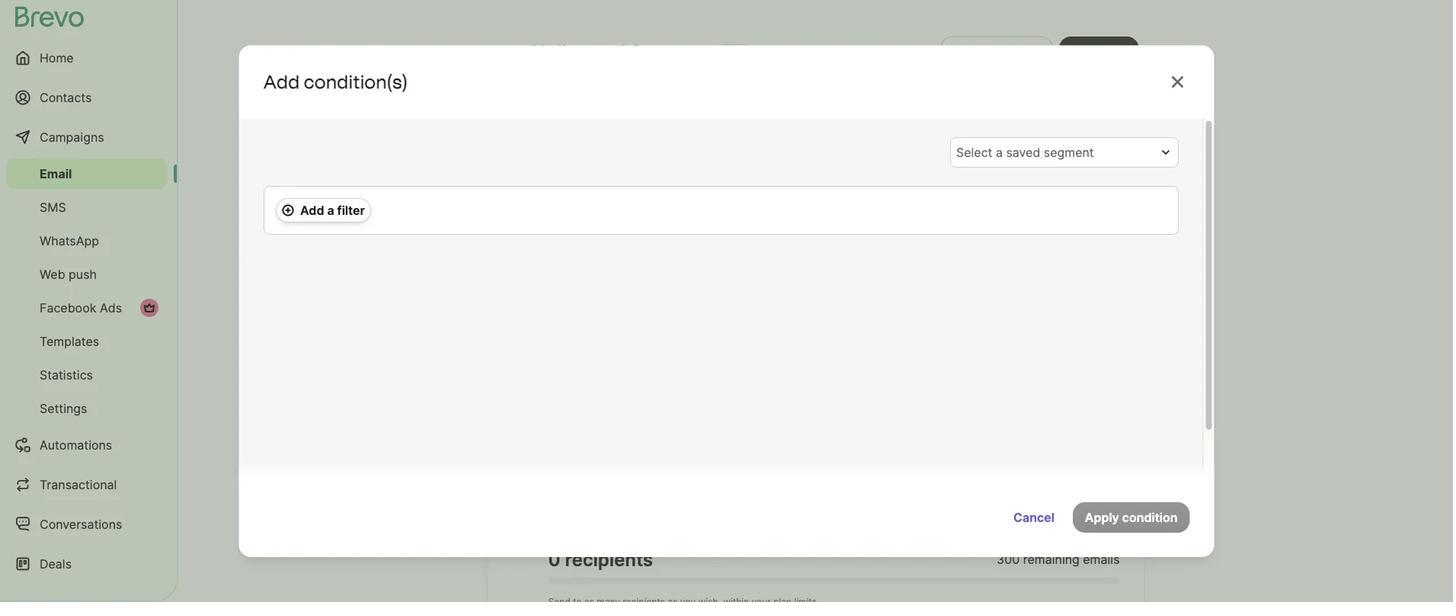 Task type: describe. For each thing, give the bounding box(es) containing it.
schedule
[[1072, 44, 1127, 59]]

settings
[[40, 401, 87, 416]]

add for add condition(s)
[[263, 71, 300, 93]]

conversations link
[[6, 506, 168, 543]]

select a saved segment button
[[950, 137, 1179, 167]]

cancel button
[[1002, 502, 1067, 533]]

statistics link
[[6, 360, 168, 390]]

email link
[[6, 159, 168, 189]]

add a filter button
[[276, 198, 371, 222]]

add for add a filter
[[300, 202, 324, 217]]

condition
[[1122, 510, 1178, 525]]

recipients for filter recipients
[[582, 476, 640, 490]]

300
[[997, 552, 1020, 567]]

store
[[631, 40, 678, 63]]

a for add
[[327, 202, 334, 217]]

left___rvooi image
[[143, 302, 155, 314]]

email
[[40, 166, 72, 181]]

filter
[[548, 476, 579, 490]]

cancel
[[1014, 510, 1055, 525]]

test
[[1015, 44, 1040, 59]]

whatsapp link
[[6, 226, 168, 256]]

whatsapp
[[40, 233, 99, 248]]

hollywood store
[[532, 40, 678, 63]]

transactional link
[[6, 466, 168, 503]]

hollywood
[[532, 40, 626, 63]]

statistics
[[40, 367, 93, 382]]

automations link
[[6, 427, 168, 463]]

apply
[[1085, 510, 1119, 525]]

campaigns
[[40, 130, 104, 144]]

sms
[[40, 200, 66, 215]]

preview & test button
[[941, 37, 1053, 67]]

preview & test
[[954, 44, 1040, 59]]

web
[[40, 267, 65, 282]]

home link
[[6, 40, 168, 76]]

web push
[[40, 267, 97, 282]]

ads
[[100, 300, 122, 315]]

deals
[[40, 556, 72, 571]]

to
[[548, 216, 570, 238]]

segment
[[1044, 144, 1094, 159]]

filter
[[337, 202, 365, 217]]

300 remaining emails
[[997, 552, 1120, 567]]

select
[[956, 144, 992, 159]]



Task type: vqa. For each thing, say whether or not it's contained in the screenshot.
emails
yes



Task type: locate. For each thing, give the bounding box(es) containing it.
facebook ads
[[40, 300, 122, 315]]

condition(s)
[[304, 71, 408, 93]]

push
[[69, 267, 97, 282]]

recipients for 0 recipients
[[565, 548, 653, 570]]

0 recipients
[[548, 548, 653, 570]]

a left filter in the left top of the page
[[327, 202, 334, 217]]

automations
[[40, 437, 112, 452]]

conversations
[[40, 517, 122, 532]]

0 horizontal spatial a
[[327, 202, 334, 217]]

schedule button
[[1059, 37, 1139, 67]]

a for select
[[996, 144, 1003, 159]]

add condition(s)
[[263, 71, 408, 93]]

preview
[[954, 44, 1001, 59]]

saved
[[1006, 144, 1040, 159]]

remaining
[[1023, 552, 1080, 567]]

add inside "button"
[[300, 202, 324, 217]]

a inside popup button
[[996, 144, 1003, 159]]

templates
[[40, 334, 99, 349]]

a left saved in the right of the page
[[996, 144, 1003, 159]]

0 vertical spatial recipients
[[582, 476, 640, 490]]

0 vertical spatial add
[[263, 71, 300, 93]]

0 vertical spatial a
[[996, 144, 1003, 159]]

apply condition button
[[1073, 502, 1190, 533]]

emails
[[1083, 552, 1120, 567]]

contacts link
[[6, 79, 168, 116]]

recipients right 0 on the left bottom of page
[[565, 548, 653, 570]]

1 vertical spatial add
[[300, 202, 324, 217]]

&
[[1004, 44, 1012, 59]]

add left filter in the left top of the page
[[300, 202, 324, 217]]

1 vertical spatial recipients
[[565, 548, 653, 570]]

0
[[548, 548, 561, 570]]

1 horizontal spatial a
[[996, 144, 1003, 159]]

home
[[40, 50, 74, 65]]

facebook ads link
[[6, 293, 168, 323]]

apply condition
[[1085, 510, 1178, 525]]

draft
[[721, 45, 746, 58]]

templates link
[[6, 326, 168, 357]]

filter recipients
[[548, 476, 640, 490]]

a
[[996, 144, 1003, 159], [327, 202, 334, 217]]

add left condition(s)
[[263, 71, 300, 93]]

add
[[263, 71, 300, 93], [300, 202, 324, 217]]

add a filter
[[300, 202, 365, 217]]

a inside "button"
[[327, 202, 334, 217]]

deals link
[[6, 546, 168, 582]]

sms link
[[6, 192, 168, 223]]

1 vertical spatial a
[[327, 202, 334, 217]]

recipients right filter at the bottom left of the page
[[582, 476, 640, 490]]

contacts
[[40, 90, 92, 105]]

settings link
[[6, 393, 168, 424]]

select a saved segment
[[956, 144, 1094, 159]]

web push link
[[6, 259, 168, 290]]

campaigns link
[[6, 119, 168, 155]]

recipients
[[582, 476, 640, 490], [565, 548, 653, 570]]

transactional
[[40, 477, 117, 492]]

facebook
[[40, 300, 96, 315]]



